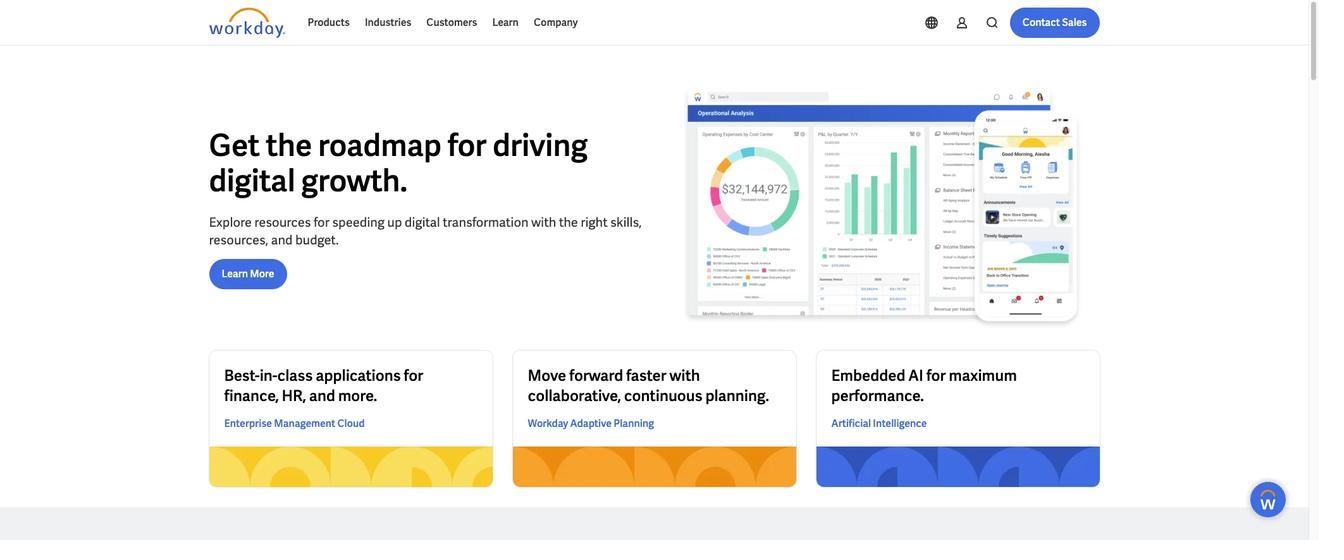 Task type: describe. For each thing, give the bounding box(es) containing it.
learn more link
[[209, 259, 287, 290]]

get
[[209, 126, 260, 165]]

and inside best-in-class applications for finance, hr, and more.
[[309, 387, 335, 406]]

ai
[[909, 366, 924, 386]]

intelligence
[[873, 418, 927, 431]]

for inside best-in-class applications for finance, hr, and more.
[[404, 366, 423, 386]]

explore
[[209, 214, 252, 231]]

workday adaptive planning link
[[528, 417, 654, 432]]

learn more
[[222, 267, 274, 281]]

more
[[250, 267, 274, 281]]

digital for transformation
[[405, 214, 440, 231]]

sales
[[1063, 16, 1087, 29]]

workday adaptive planning
[[528, 418, 654, 431]]

adaptive
[[570, 418, 612, 431]]

embedded
[[832, 366, 906, 386]]

customers button
[[419, 8, 485, 38]]

with inside the explore resources for speeding up digital transformation with the right skills, resources, and budget.
[[531, 214, 556, 231]]

customers
[[427, 16, 477, 29]]

up
[[387, 214, 402, 231]]

artificial
[[832, 418, 871, 431]]

more.
[[338, 387, 377, 406]]

industries button
[[357, 8, 419, 38]]

products
[[308, 16, 350, 29]]

desktop view of financial management operational analysis dashboard showing operating expenses by cost center and mobile view of human capital management home screen showing suggested tasks and announcements. image
[[665, 86, 1100, 331]]

maximum
[[949, 366, 1017, 386]]

contact
[[1023, 16, 1061, 29]]

right
[[581, 214, 608, 231]]

for inside the explore resources for speeding up digital transformation with the right skills, resources, and budget.
[[314, 214, 330, 231]]

speeding
[[332, 214, 385, 231]]

workday
[[528, 418, 568, 431]]

transformation
[[443, 214, 529, 231]]

get the roadmap for driving digital growth.
[[209, 126, 588, 200]]

management
[[274, 418, 336, 431]]

the inside the explore resources for speeding up digital transformation with the right skills, resources, and budget.
[[559, 214, 578, 231]]

go to the homepage image
[[209, 8, 285, 38]]

artificial intelligence link
[[832, 417, 927, 432]]

collaborative,
[[528, 387, 621, 406]]

performance.
[[832, 387, 924, 406]]

driving
[[493, 126, 588, 165]]

for inside embedded ai for maximum performance.
[[927, 366, 946, 386]]



Task type: locate. For each thing, give the bounding box(es) containing it.
1 horizontal spatial digital
[[405, 214, 440, 231]]

digital inside the explore resources for speeding up digital transformation with the right skills, resources, and budget.
[[405, 214, 440, 231]]

contact sales
[[1023, 16, 1087, 29]]

industries
[[365, 16, 411, 29]]

embedded ai for maximum performance.
[[832, 366, 1017, 406]]

in-
[[260, 366, 277, 386]]

1 vertical spatial digital
[[405, 214, 440, 231]]

with left right
[[531, 214, 556, 231]]

resources,
[[209, 232, 268, 248]]

growth.
[[301, 161, 408, 200]]

0 vertical spatial learn
[[493, 16, 519, 29]]

and inside the explore resources for speeding up digital transformation with the right skills, resources, and budget.
[[271, 232, 293, 248]]

continuous
[[624, 387, 703, 406]]

company
[[534, 16, 578, 29]]

1 horizontal spatial and
[[309, 387, 335, 406]]

contact sales link
[[1010, 8, 1100, 38]]

finance,
[[224, 387, 279, 406]]

and down resources
[[271, 232, 293, 248]]

the left right
[[559, 214, 578, 231]]

enterprise management cloud
[[224, 418, 365, 431]]

roadmap
[[318, 126, 442, 165]]

resources
[[255, 214, 311, 231]]

digital right up
[[405, 214, 440, 231]]

products button
[[300, 8, 357, 38]]

1 horizontal spatial the
[[559, 214, 578, 231]]

forward
[[569, 366, 623, 386]]

cloud
[[338, 418, 365, 431]]

the
[[266, 126, 312, 165], [559, 214, 578, 231]]

the right get
[[266, 126, 312, 165]]

with
[[531, 214, 556, 231], [670, 366, 700, 386]]

enterprise
[[224, 418, 272, 431]]

1 vertical spatial the
[[559, 214, 578, 231]]

1 horizontal spatial learn
[[493, 16, 519, 29]]

explore resources for speeding up digital transformation with the right skills, resources, and budget.
[[209, 214, 642, 248]]

company button
[[526, 8, 586, 38]]

skills,
[[611, 214, 642, 231]]

0 horizontal spatial the
[[266, 126, 312, 165]]

0 vertical spatial digital
[[209, 161, 295, 200]]

faster
[[626, 366, 667, 386]]

1 horizontal spatial with
[[670, 366, 700, 386]]

0 vertical spatial with
[[531, 214, 556, 231]]

artificial intelligence
[[832, 418, 927, 431]]

budget.
[[295, 232, 339, 248]]

best-in-class applications for finance, hr, and more.
[[224, 366, 423, 406]]

and
[[271, 232, 293, 248], [309, 387, 335, 406]]

for inside get the roadmap for driving digital growth.
[[448, 126, 487, 165]]

learn for learn more
[[222, 267, 248, 281]]

digital
[[209, 161, 295, 200], [405, 214, 440, 231]]

move forward faster with collaborative, continuous planning.
[[528, 366, 770, 406]]

0 horizontal spatial and
[[271, 232, 293, 248]]

hr,
[[282, 387, 306, 406]]

move
[[528, 366, 566, 386]]

digital up explore
[[209, 161, 295, 200]]

the inside get the roadmap for driving digital growth.
[[266, 126, 312, 165]]

applications
[[316, 366, 401, 386]]

class
[[277, 366, 313, 386]]

0 vertical spatial the
[[266, 126, 312, 165]]

with up continuous
[[670, 366, 700, 386]]

enterprise management cloud link
[[224, 417, 365, 432]]

planning.
[[706, 387, 770, 406]]

best-
[[224, 366, 260, 386]]

digital inside get the roadmap for driving digital growth.
[[209, 161, 295, 200]]

learn for learn
[[493, 16, 519, 29]]

learn left more
[[222, 267, 248, 281]]

digital for growth.
[[209, 161, 295, 200]]

learn left company
[[493, 16, 519, 29]]

0 vertical spatial and
[[271, 232, 293, 248]]

with inside the move forward faster with collaborative, continuous planning.
[[670, 366, 700, 386]]

planning
[[614, 418, 654, 431]]

0 horizontal spatial with
[[531, 214, 556, 231]]

and right hr,
[[309, 387, 335, 406]]

for
[[448, 126, 487, 165], [314, 214, 330, 231], [404, 366, 423, 386], [927, 366, 946, 386]]

learn
[[493, 16, 519, 29], [222, 267, 248, 281]]

0 horizontal spatial digital
[[209, 161, 295, 200]]

learn button
[[485, 8, 526, 38]]

1 vertical spatial and
[[309, 387, 335, 406]]

1 vertical spatial learn
[[222, 267, 248, 281]]

0 horizontal spatial learn
[[222, 267, 248, 281]]

1 vertical spatial with
[[670, 366, 700, 386]]

learn inside dropdown button
[[493, 16, 519, 29]]



Task type: vqa. For each thing, say whether or not it's contained in the screenshot.
right Learn
yes



